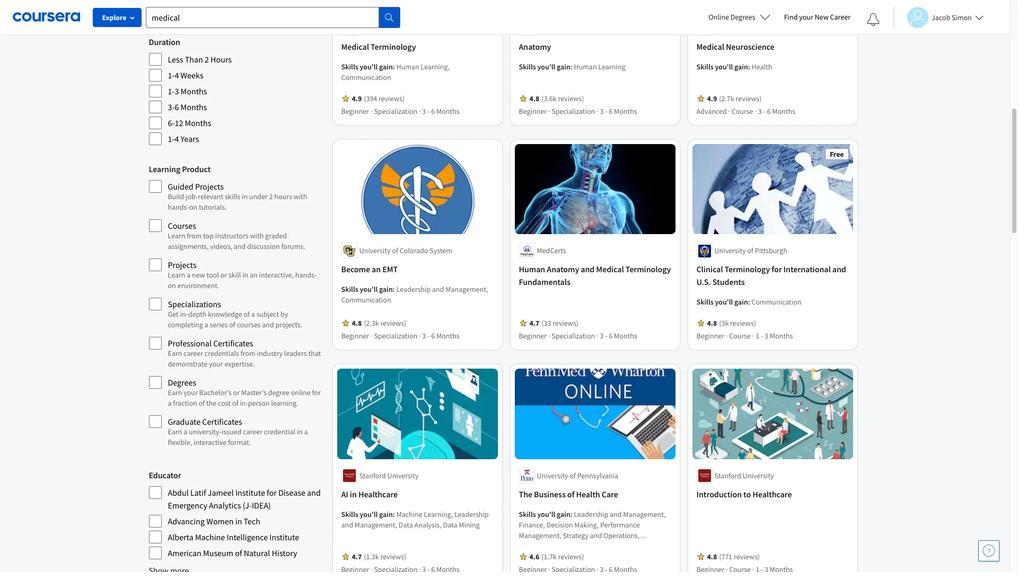 Task type: vqa. For each thing, say whether or not it's contained in the screenshot.
The
yes



Task type: locate. For each thing, give the bounding box(es) containing it.
stanford university for in
[[359, 471, 419, 481]]

2 horizontal spatial your
[[799, 12, 813, 22]]

hands- inside build job-relevant skills in under 2 hours with hands-on tutorials.
[[168, 203, 189, 212]]

0 vertical spatial degrees
[[731, 12, 755, 22]]

in- down master's
[[240, 399, 248, 408]]

learning, inside machine learning, leadership and management, data analysis, data mining
[[424, 510, 453, 520]]

learn for projects
[[168, 270, 185, 280]]

human up fundamentals
[[519, 264, 545, 275]]

healthcare for ai in healthcare
[[358, 489, 398, 500]]

you'll down ai in healthcare
[[360, 510, 378, 520]]

- for become an emt
[[427, 332, 430, 341]]

beginner · specialization · 3 - 6 months down the 4.7 (33 reviews)
[[519, 332, 637, 341]]

1 vertical spatial for
[[312, 388, 321, 398]]

stanford for to
[[715, 471, 741, 481]]

educator
[[149, 470, 181, 481]]

and
[[234, 242, 246, 251], [581, 264, 595, 275], [832, 264, 846, 275], [432, 285, 444, 294], [262, 320, 274, 330], [307, 488, 321, 498], [341, 521, 353, 530]]

your for new
[[799, 12, 813, 22]]

1 vertical spatial career
[[243, 427, 263, 437]]

medical neuroscience link
[[697, 40, 849, 53]]

0 horizontal spatial management,
[[355, 521, 397, 530]]

in right skills
[[242, 192, 248, 202]]

students
[[713, 277, 745, 288]]

2 learn from the top
[[168, 270, 185, 280]]

1 horizontal spatial for
[[312, 388, 321, 398]]

1 vertical spatial anatomy
[[547, 264, 579, 275]]

management, down system
[[446, 285, 488, 294]]

career inside 'earn a university-issued career credential in a flexible, interactive format.'
[[243, 427, 263, 437]]

learn up assignments,
[[168, 231, 185, 241]]

communication inside leadership and management, communication
[[341, 296, 391, 305]]

0 horizontal spatial stanford
[[359, 471, 386, 481]]

communication up the (2.3k
[[341, 296, 391, 305]]

6 for medical neuroscience
[[767, 107, 771, 116]]

6 inside duration group
[[175, 102, 179, 112]]

reviews) right (394
[[379, 94, 405, 103]]

anatomy down medcerts
[[547, 264, 579, 275]]

management, inside machine learning, leadership and management, data analysis, data mining
[[355, 521, 397, 530]]

1 learn from the top
[[168, 231, 185, 241]]

and inside learn from top instructors with graded assignments, videos, and discussion forums.
[[234, 242, 246, 251]]

learning, down the medical terminology link
[[421, 62, 450, 72]]

completing
[[168, 320, 203, 330]]

1 vertical spatial degrees
[[168, 378, 196, 388]]

reviews) up the advanced · course · 3 - 6 months
[[736, 94, 762, 103]]

hands- down build
[[168, 203, 189, 212]]

learning, for medical terminology
[[421, 62, 450, 72]]

1 horizontal spatial an
[[372, 264, 381, 275]]

0 horizontal spatial medical
[[341, 41, 369, 52]]

1 vertical spatial on
[[168, 281, 176, 291]]

learning, inside human learning, communication
[[421, 62, 450, 72]]

you'll down become an emt
[[360, 285, 378, 294]]

of left pittsburgh
[[747, 246, 754, 256]]

your inside the "earn career credentials from industry leaders that demonstrate your expertise."
[[209, 360, 223, 369]]

beginner · specialization · 3 - 6 months down 4.8 (3.6k reviews)
[[519, 107, 637, 116]]

stanford up introduction
[[715, 471, 741, 481]]

disease
[[278, 488, 305, 498]]

specialization
[[374, 107, 417, 116], [552, 107, 595, 116], [374, 332, 417, 341], [552, 332, 595, 341]]

: down ai in healthcare link
[[393, 510, 395, 520]]

skills you'll gain : down business
[[519, 510, 574, 520]]

your for bachelor's
[[184, 388, 198, 398]]

format.
[[228, 438, 251, 448]]

institute for intelligence
[[270, 532, 299, 543]]

4.7 left the "(1.3k"
[[352, 552, 362, 562]]

2 horizontal spatial terminology
[[725, 264, 770, 275]]

your down credentials
[[209, 360, 223, 369]]

help center image
[[983, 545, 995, 558]]

management,
[[446, 285, 488, 294], [355, 521, 397, 530]]

certificates for graduate certificates
[[202, 417, 242, 427]]

1 vertical spatial hands-
[[295, 270, 317, 280]]

medical for medical terminology
[[341, 41, 369, 52]]

reviews) for become an emt
[[381, 319, 406, 328]]

that
[[308, 349, 321, 358]]

guided projects
[[168, 181, 224, 192]]

0 horizontal spatial health
[[576, 489, 600, 500]]

human inside human anatomy and medical terminology fundamentals
[[519, 264, 545, 275]]

1 stanford from the left
[[359, 471, 386, 481]]

0 horizontal spatial learning
[[149, 164, 180, 174]]

degrees inside learning product group
[[168, 378, 196, 388]]

learning up guided
[[149, 164, 180, 174]]

What do you want to learn? text field
[[146, 7, 379, 28]]

0 vertical spatial 2
[[205, 54, 209, 65]]

3 earn from the top
[[168, 427, 182, 437]]

learning
[[598, 62, 625, 72], [149, 164, 180, 174]]

1 horizontal spatial on
[[189, 203, 197, 212]]

earn up demonstrate
[[168, 349, 182, 358]]

0 horizontal spatial hands-
[[168, 203, 189, 212]]

1 vertical spatial with
[[250, 231, 264, 241]]

1 4 from the top
[[175, 70, 179, 81]]

skills you'll gain : for an
[[341, 285, 396, 294]]

skills you'll gain : for in
[[341, 510, 396, 520]]

2 vertical spatial earn
[[168, 427, 182, 437]]

beginner for medical terminology
[[341, 107, 369, 116]]

12
[[175, 118, 183, 128]]

0 vertical spatial 4
[[175, 70, 179, 81]]

4.8 left (3.6k
[[530, 94, 539, 103]]

you'll up (3.6k
[[537, 62, 555, 72]]

gain
[[379, 62, 393, 72], [557, 62, 571, 72], [735, 62, 748, 72], [379, 285, 393, 294], [735, 298, 748, 307], [379, 510, 393, 520], [557, 510, 571, 520]]

skills you'll gain : down ai in healthcare
[[341, 510, 396, 520]]

for up idea)
[[267, 488, 277, 498]]

terminology for clinical terminology for international and u.s. students
[[725, 264, 770, 275]]

4 left years
[[175, 134, 179, 144]]

management, inside leadership and management, communication
[[446, 285, 488, 294]]

beginner · specialization · 3 - 6 months for anatomy
[[519, 107, 637, 116]]

you'll down 'medical terminology'
[[360, 62, 378, 72]]

2 horizontal spatial for
[[772, 264, 782, 275]]

0 vertical spatial certificates
[[213, 338, 253, 349]]

1 vertical spatial learning
[[149, 164, 180, 174]]

0 horizontal spatial stanford university
[[359, 471, 419, 481]]

medcerts
[[537, 246, 566, 256]]

4.9 left (394
[[352, 94, 362, 103]]

0 vertical spatial for
[[772, 264, 782, 275]]

3-
[[168, 102, 175, 112]]

4 left weeks
[[175, 70, 179, 81]]

learning.
[[271, 399, 298, 408]]

stanford university
[[359, 471, 419, 481], [715, 471, 774, 481]]

1 horizontal spatial career
[[243, 427, 263, 437]]

emergency
[[168, 501, 207, 511]]

2 stanford from the left
[[715, 471, 741, 481]]

online degrees button
[[700, 5, 779, 29]]

2 stanford university from the left
[[715, 471, 774, 481]]

reviews) right (1.7k
[[558, 552, 584, 562]]

care
[[602, 489, 618, 500]]

learn from top instructors with graded assignments, videos, and discussion forums.
[[168, 231, 305, 251]]

0 horizontal spatial or
[[220, 270, 227, 280]]

beginner down the (2.3k
[[341, 332, 369, 341]]

1 vertical spatial or
[[233, 388, 240, 398]]

a left new
[[187, 270, 191, 280]]

learning, up 'analysis,'
[[424, 510, 453, 520]]

in inside build job-relevant skills in under 2 hours with hands-on tutorials.
[[242, 192, 248, 202]]

2 4.9 from the left
[[707, 94, 717, 103]]

1 1- from the top
[[168, 70, 175, 81]]

on inside build job-relevant skills in under 2 hours with hands-on tutorials.
[[189, 203, 197, 212]]

1 vertical spatial 2
[[269, 192, 273, 202]]

beginner · specialization · 3 - 6 months down 4.9 (394 reviews)
[[341, 107, 460, 116]]

certificates for professional certificates
[[213, 338, 253, 349]]

0 horizontal spatial your
[[184, 388, 198, 398]]

learn left new
[[168, 270, 185, 280]]

1 vertical spatial projects
[[168, 260, 197, 270]]

career
[[184, 349, 203, 358], [243, 427, 263, 437]]

beginner for become an emt
[[341, 332, 369, 341]]

1 vertical spatial machine
[[195, 532, 225, 543]]

hours
[[274, 192, 292, 202]]

2 right than
[[205, 54, 209, 65]]

skills you'll gain : for terminology
[[341, 62, 396, 72]]

0 horizontal spatial career
[[184, 349, 203, 358]]

of down university of pennsylvania
[[567, 489, 575, 500]]

2 inside build job-relevant skills in under 2 hours with hands-on tutorials.
[[269, 192, 273, 202]]

3 for 4.9 (394 reviews)
[[422, 107, 426, 116]]

free
[[830, 149, 844, 159]]

specialization for anatomy
[[552, 107, 595, 116]]

from up expertise. at the left bottom of the page
[[241, 349, 255, 358]]

in-
[[180, 310, 188, 319], [240, 399, 248, 408]]

beginner down (394
[[341, 107, 369, 116]]

health down medical neuroscience link
[[752, 62, 772, 72]]

skills you'll gain : down 'medical terminology'
[[341, 62, 396, 72]]

1 vertical spatial health
[[576, 489, 600, 500]]

university up ai in healthcare link
[[387, 471, 419, 481]]

hours
[[211, 54, 232, 65]]

earn for degrees
[[168, 388, 182, 398]]

0 horizontal spatial in-
[[180, 310, 188, 319]]

demonstrate
[[168, 360, 207, 369]]

reviews) for the business of health care
[[558, 552, 584, 562]]

0 horizontal spatial for
[[267, 488, 277, 498]]

terminology inside human anatomy and medical terminology fundamentals
[[626, 264, 671, 275]]

1 vertical spatial learning,
[[424, 510, 453, 520]]

4.8 (771 reviews)
[[707, 552, 760, 562]]

analytics
[[209, 501, 241, 511]]

introduction
[[697, 489, 742, 500]]

1 vertical spatial course
[[729, 332, 751, 341]]

4.7 (33 reviews)
[[530, 319, 579, 328]]

learning product
[[149, 164, 211, 174]]

2 vertical spatial 1-
[[168, 134, 175, 144]]

4.8 for clinical terminology for international and u.s. students
[[707, 319, 717, 328]]

1 horizontal spatial human
[[519, 264, 545, 275]]

learn inside learn a new tool or skill in an interactive, hands- on environment.
[[168, 270, 185, 280]]

tool
[[207, 270, 219, 280]]

1 vertical spatial your
[[209, 360, 223, 369]]

0 horizontal spatial machine
[[195, 532, 225, 543]]

clinical terminology for international and u.s. students link
[[697, 263, 849, 289]]

reviews) for medical terminology
[[379, 94, 405, 103]]

duke
[[715, 23, 730, 33]]

reviews) right the (2.3k
[[381, 319, 406, 328]]

specialization down 4.8 (3.6k reviews)
[[552, 107, 595, 116]]

and inside human anatomy and medical terminology fundamentals
[[581, 264, 595, 275]]

beginner · specialization · 3 - 6 months down the 4.8 (2.3k reviews)
[[341, 332, 460, 341]]

of inside the business of health care link
[[567, 489, 575, 500]]

beginner for anatomy
[[519, 107, 547, 116]]

1 vertical spatial from
[[241, 349, 255, 358]]

1 horizontal spatial 2
[[269, 192, 273, 202]]

tutorials.
[[199, 203, 227, 212]]

on inside learn a new tool or skill in an interactive, hands- on environment.
[[168, 281, 176, 291]]

1 vertical spatial certificates
[[202, 417, 242, 427]]

hands- for guided projects
[[168, 203, 189, 212]]

university-
[[189, 427, 222, 437]]

skills you'll gain : down become an emt
[[341, 285, 396, 294]]

human for learning,
[[396, 62, 419, 72]]

0 horizontal spatial healthcare
[[358, 489, 398, 500]]

introduction to healthcare
[[697, 489, 792, 500]]

0 horizontal spatial leadership
[[396, 285, 431, 294]]

graded
[[265, 231, 287, 241]]

months for 4.9 (394 reviews)
[[436, 107, 460, 116]]

terminology inside clinical terminology for international and u.s. students
[[725, 264, 770, 275]]

0 vertical spatial leadership
[[396, 285, 431, 294]]

university
[[374, 23, 405, 33], [732, 23, 763, 33], [359, 246, 391, 256], [715, 246, 746, 256], [387, 471, 419, 481], [537, 471, 568, 481], [743, 471, 774, 481]]

terminology for medical terminology
[[371, 41, 416, 52]]

1 horizontal spatial leadership
[[454, 510, 489, 520]]

projects
[[195, 181, 224, 192], [168, 260, 197, 270]]

1 vertical spatial learn
[[168, 270, 185, 280]]

skills you'll gain : health
[[697, 62, 772, 72]]

1 horizontal spatial 4.7
[[530, 319, 539, 328]]

1-3 months
[[168, 86, 207, 97]]

4.9 for terminology
[[352, 94, 362, 103]]

0 horizontal spatial on
[[168, 281, 176, 291]]

1 vertical spatial management,
[[355, 521, 397, 530]]

1 horizontal spatial or
[[233, 388, 240, 398]]

skill
[[229, 270, 241, 280]]

rice
[[359, 23, 372, 33]]

1 horizontal spatial degrees
[[731, 12, 755, 22]]

0 horizontal spatial data
[[399, 521, 413, 530]]

- for anatomy
[[605, 107, 607, 116]]

0 vertical spatial learning
[[598, 62, 625, 72]]

the
[[206, 399, 217, 408]]

explore button
[[93, 8, 142, 27]]

earn inside 'earn a university-issued career credential in a flexible, interactive format.'
[[168, 427, 182, 437]]

earn up fraction
[[168, 388, 182, 398]]

an inside learn a new tool or skill in an interactive, hands- on environment.
[[250, 270, 258, 280]]

for inside clinical terminology for international and u.s. students
[[772, 264, 782, 275]]

6
[[175, 102, 179, 112], [431, 107, 435, 116], [609, 107, 613, 116], [767, 107, 771, 116], [431, 332, 435, 341], [609, 332, 613, 341]]

machine down advancing women in tech
[[195, 532, 225, 543]]

or left master's
[[233, 388, 240, 398]]

your inside earn your bachelor's or master's degree online for a fraction of the cost of in-person learning.
[[184, 388, 198, 398]]

1 horizontal spatial from
[[241, 349, 255, 358]]

4.9 (2.7k reviews)
[[707, 94, 762, 103]]

0 vertical spatial 4.7
[[530, 319, 539, 328]]

medical
[[341, 41, 369, 52], [697, 41, 724, 52], [596, 264, 624, 275]]

6 for anatomy
[[609, 107, 613, 116]]

- for medical terminology
[[427, 107, 430, 116]]

certificates up expertise. at the left bottom of the page
[[213, 338, 253, 349]]

earn inside earn your bachelor's or master's degree online for a fraction of the cost of in-person learning.
[[168, 388, 182, 398]]

abdul latif jameel institute for disease and emergency analytics (j-idea)
[[168, 488, 321, 511]]

2 1- from the top
[[168, 86, 175, 97]]

3 for 4.7 (33 reviews)
[[600, 332, 604, 341]]

online degrees
[[709, 12, 755, 22]]

institute inside abdul latif jameel institute for disease and emergency analytics (j-idea)
[[235, 488, 265, 498]]

university of pennsylvania
[[537, 471, 618, 481]]

projects up the tutorials.
[[195, 181, 224, 192]]

2 4 from the top
[[175, 134, 179, 144]]

1-4 weeks
[[168, 70, 203, 81]]

:
[[393, 62, 395, 72], [571, 62, 573, 72], [748, 62, 750, 72], [393, 285, 395, 294], [748, 298, 750, 307], [393, 510, 395, 520], [571, 510, 573, 520]]

4.8 (3k reviews)
[[707, 319, 756, 328]]

0 vertical spatial career
[[184, 349, 203, 358]]

anatomy inside human anatomy and medical terminology fundamentals
[[547, 264, 579, 275]]

clinical terminology for international and u.s. students
[[697, 264, 846, 288]]

learning inside group
[[149, 164, 180, 174]]

1 vertical spatial leadership
[[454, 510, 489, 520]]

1 4.9 from the left
[[352, 94, 362, 103]]

beginner down (3.6k
[[519, 107, 547, 116]]

0 vertical spatial earn
[[168, 349, 182, 358]]

1- up 3- at the top left of the page
[[168, 86, 175, 97]]

beginner · specialization · 3 - 6 months for become an emt
[[341, 332, 460, 341]]

6 for medical terminology
[[431, 107, 435, 116]]

learn inside learn from top instructors with graded assignments, videos, and discussion forums.
[[168, 231, 185, 241]]

0 vertical spatial learning,
[[421, 62, 450, 72]]

1 healthcare from the left
[[358, 489, 398, 500]]

0 horizontal spatial human
[[396, 62, 419, 72]]

1 horizontal spatial institute
[[270, 532, 299, 543]]

earn for professional certificates
[[168, 349, 182, 358]]

leadership inside machine learning, leadership and management, data analysis, data mining
[[454, 510, 489, 520]]

2 horizontal spatial medical
[[697, 41, 724, 52]]

a left fraction
[[168, 399, 172, 408]]

machine inside educator 'group'
[[195, 532, 225, 543]]

in right credential
[[297, 427, 303, 437]]

stanford up ai in healthcare
[[359, 471, 386, 481]]

machine
[[396, 510, 423, 520], [195, 532, 225, 543]]

1 earn from the top
[[168, 349, 182, 358]]

0 vertical spatial institute
[[235, 488, 265, 498]]

1 horizontal spatial data
[[443, 521, 457, 530]]

0 horizontal spatial 2
[[205, 54, 209, 65]]

4.7
[[530, 319, 539, 328], [352, 552, 362, 562]]

specialization for become an emt
[[374, 332, 417, 341]]

1 horizontal spatial medical
[[596, 264, 624, 275]]

or right tool
[[220, 270, 227, 280]]

skills
[[341, 62, 358, 72], [519, 62, 536, 72], [697, 62, 714, 72], [341, 285, 358, 294], [697, 298, 714, 307], [341, 510, 358, 520], [519, 510, 536, 520]]

human learning, communication
[[341, 62, 450, 82]]

you'll down business
[[537, 510, 555, 520]]

skills you'll gain :
[[341, 62, 396, 72], [341, 285, 396, 294], [341, 510, 396, 520], [519, 510, 574, 520]]

4.7 left (33
[[530, 319, 539, 328]]

None search field
[[146, 7, 400, 28]]

0 vertical spatial course
[[732, 107, 753, 116]]

0 vertical spatial on
[[189, 203, 197, 212]]

degrees down demonstrate
[[168, 378, 196, 388]]

0 vertical spatial 1-
[[168, 70, 175, 81]]

1- down the less
[[168, 70, 175, 81]]

stanford for in
[[359, 471, 386, 481]]

advancing women in tech
[[168, 517, 260, 527]]

university up become an emt
[[359, 246, 391, 256]]

courses
[[168, 221, 196, 231]]

medical neuroscience
[[697, 41, 775, 52]]

1 vertical spatial earn
[[168, 388, 182, 398]]

in inside 'earn a university-issued career credential in a flexible, interactive format.'
[[297, 427, 303, 437]]

on for projects
[[168, 281, 176, 291]]

0 horizontal spatial degrees
[[168, 378, 196, 388]]

skills you'll gain : human learning
[[519, 62, 625, 72]]

0 vertical spatial or
[[220, 270, 227, 280]]

in
[[242, 192, 248, 202], [242, 270, 248, 280], [297, 427, 303, 437], [350, 489, 357, 500], [235, 517, 242, 527]]

and inside machine learning, leadership and management, data analysis, data mining
[[341, 521, 353, 530]]

specialization down the 4.8 (2.3k reviews)
[[374, 332, 417, 341]]

data left mining
[[443, 521, 457, 530]]

2 earn from the top
[[168, 388, 182, 398]]

american
[[168, 548, 201, 559]]

from up assignments,
[[187, 231, 202, 241]]

1 vertical spatial 1-
[[168, 86, 175, 97]]

0 horizontal spatial institute
[[235, 488, 265, 498]]

for inside abdul latif jameel institute for disease and emergency analytics (j-idea)
[[267, 488, 277, 498]]

neuroscience
[[726, 41, 775, 52]]

course for neuroscience
[[732, 107, 753, 116]]

an left "emt"
[[372, 264, 381, 275]]

earn inside the "earn career credentials from industry leaders that demonstrate your expertise."
[[168, 349, 182, 358]]

0 vertical spatial hands-
[[168, 203, 189, 212]]

institute up (j-
[[235, 488, 265, 498]]

2 vertical spatial your
[[184, 388, 198, 398]]

beginner · specialization · 3 - 6 months for medical terminology
[[341, 107, 460, 116]]

0 vertical spatial learn
[[168, 231, 185, 241]]

3 1- from the top
[[168, 134, 175, 144]]

hands- inside learn a new tool or skill in an interactive, hands- on environment.
[[295, 270, 317, 280]]

u.s.
[[697, 277, 711, 288]]

a up courses
[[251, 310, 255, 319]]

0 horizontal spatial an
[[250, 270, 258, 280]]

0 horizontal spatial 4.7
[[352, 552, 362, 562]]

1 horizontal spatial with
[[294, 192, 307, 202]]

0 vertical spatial management,
[[446, 285, 488, 294]]

·
[[371, 107, 373, 116], [419, 107, 421, 116], [548, 107, 550, 116], [597, 107, 598, 116], [728, 107, 730, 116], [755, 107, 757, 116], [371, 332, 373, 341], [419, 332, 421, 341], [548, 332, 550, 341], [597, 332, 598, 341], [726, 332, 728, 341], [752, 332, 754, 341]]

1 horizontal spatial hands-
[[295, 270, 317, 280]]

certificates down the cost
[[202, 417, 242, 427]]

0 horizontal spatial from
[[187, 231, 202, 241]]

career up demonstrate
[[184, 349, 203, 358]]

0 vertical spatial machine
[[396, 510, 423, 520]]

1 vertical spatial in-
[[240, 399, 248, 408]]

2 healthcare from the left
[[753, 489, 792, 500]]

institute up history
[[270, 532, 299, 543]]

1 horizontal spatial machine
[[396, 510, 423, 520]]

4.9
[[352, 94, 362, 103], [707, 94, 717, 103]]

healthcare right ai
[[358, 489, 398, 500]]

course for terminology
[[729, 332, 751, 341]]

1 stanford university from the left
[[359, 471, 419, 481]]

: down the business of health care
[[571, 510, 573, 520]]

1 horizontal spatial stanford university
[[715, 471, 774, 481]]

0 vertical spatial in-
[[180, 310, 188, 319]]

reviews) right the "(1.3k"
[[381, 552, 406, 562]]

4.7 for 4.7 (33 reviews)
[[530, 319, 539, 328]]

online
[[291, 388, 311, 398]]

1 horizontal spatial in-
[[240, 399, 248, 408]]

leadership down become an emt link
[[396, 285, 431, 294]]

0 horizontal spatial with
[[250, 231, 264, 241]]

skills down become
[[341, 285, 358, 294]]

fundamentals
[[519, 277, 570, 288]]

0 horizontal spatial terminology
[[371, 41, 416, 52]]

gain down medical neuroscience
[[735, 62, 748, 72]]

skills down medical neuroscience
[[697, 62, 714, 72]]

learning down anatomy link
[[598, 62, 625, 72]]

4.8 left the (2.3k
[[352, 319, 362, 328]]

human inside human learning, communication
[[396, 62, 419, 72]]

university up neuroscience
[[732, 23, 763, 33]]



Task type: describe. For each thing, give the bounding box(es) containing it.
months for 4.8 (3k reviews)
[[770, 332, 793, 341]]

hands- for projects
[[295, 270, 317, 280]]

1- for 1-3 months
[[168, 86, 175, 97]]

women
[[206, 517, 234, 527]]

or inside learn a new tool or skill in an interactive, hands- on environment.
[[220, 270, 227, 280]]

emt
[[382, 264, 398, 275]]

explore
[[102, 13, 126, 22]]

university of pittsburgh
[[715, 246, 787, 256]]

forums.
[[281, 242, 305, 251]]

healthcare for introduction to healthcare
[[753, 489, 792, 500]]

4.8 (2.3k reviews)
[[352, 319, 406, 328]]

analysis,
[[414, 521, 442, 530]]

environment.
[[177, 281, 219, 291]]

human anatomy and medical terminology fundamentals
[[519, 264, 671, 288]]

months for 4.8 (2.3k reviews)
[[436, 332, 460, 341]]

reviews) for ai in healthcare
[[381, 552, 406, 562]]

university up 'medical terminology'
[[374, 23, 405, 33]]

you'll down medical neuroscience
[[715, 62, 733, 72]]

3 for 4.8 (3.6k reviews)
[[600, 107, 604, 116]]

find your new career
[[784, 12, 851, 22]]

in- inside get in-depth knowledge of a subject by completing a series of courses and projects.
[[180, 310, 188, 319]]

reviews) for anatomy
[[558, 94, 584, 103]]

mixed
[[168, 6, 189, 17]]

career inside the "earn career credentials from industry leaders that demonstrate your expertise."
[[184, 349, 203, 358]]

less than 2 hours
[[168, 54, 232, 65]]

industry
[[257, 349, 283, 358]]

from inside learn from top instructors with graded assignments, videos, and discussion forums.
[[187, 231, 202, 241]]

natural
[[244, 548, 270, 559]]

specialization for medical terminology
[[374, 107, 417, 116]]

4.6
[[530, 552, 539, 562]]

find your new career link
[[779, 11, 856, 24]]

degrees inside popup button
[[731, 12, 755, 22]]

with inside build job-relevant skills in under 2 hours with hands-on tutorials.
[[294, 192, 307, 202]]

specializations
[[168, 299, 221, 310]]

university up business
[[537, 471, 568, 481]]

credential
[[264, 427, 295, 437]]

from inside the "earn career credentials from industry leaders that demonstrate your expertise."
[[241, 349, 255, 358]]

coursera image
[[13, 9, 80, 26]]

reviews) right (771
[[734, 552, 760, 562]]

medical inside human anatomy and medical terminology fundamentals
[[596, 264, 624, 275]]

duration group
[[149, 36, 322, 146]]

colorado
[[400, 246, 428, 256]]

1- for 1-4 weeks
[[168, 70, 175, 81]]

of right the cost
[[232, 399, 238, 408]]

jacob simon button
[[894, 7, 984, 28]]

leadership inside leadership and management, communication
[[396, 285, 431, 294]]

on for guided projects
[[189, 203, 197, 212]]

3 for 4.8 (2.3k reviews)
[[422, 332, 426, 341]]

earn for graduate certificates
[[168, 427, 182, 437]]

rice university
[[359, 23, 405, 33]]

professional certificates
[[168, 338, 253, 349]]

in right ai
[[350, 489, 357, 500]]

skills down the on the right of the page
[[519, 510, 536, 520]]

(394
[[364, 94, 377, 103]]

learn for courses
[[168, 231, 185, 241]]

of left the the
[[199, 399, 205, 408]]

latif
[[190, 488, 206, 498]]

0 vertical spatial anatomy
[[519, 41, 551, 52]]

: down 'medical terminology'
[[393, 62, 395, 72]]

show notifications image
[[867, 13, 880, 26]]

4.9 for neuroscience
[[707, 94, 717, 103]]

skills down ai
[[341, 510, 358, 520]]

you'll down students
[[715, 298, 733, 307]]

with inside learn from top instructors with graded assignments, videos, and discussion forums.
[[250, 231, 264, 241]]

product
[[182, 164, 211, 174]]

2 data from the left
[[443, 521, 457, 530]]

under
[[249, 192, 268, 202]]

reviews) for medical neuroscience
[[736, 94, 762, 103]]

pittsburgh
[[755, 246, 787, 256]]

6-
[[168, 118, 175, 128]]

subject
[[257, 310, 279, 319]]

of down knowledge
[[229, 320, 235, 330]]

find
[[784, 12, 798, 22]]

months for 4.9 (2.7k reviews)
[[772, 107, 795, 116]]

: down neuroscience
[[748, 62, 750, 72]]

skills down 'u.s.'
[[697, 298, 714, 307]]

institute for jameel
[[235, 488, 265, 498]]

2 inside duration group
[[205, 54, 209, 65]]

machine learning, leadership and management, data analysis, data mining
[[341, 510, 489, 530]]

introduction to healthcare link
[[697, 488, 849, 501]]

a inside earn your bachelor's or master's degree online for a fraction of the cost of in-person learning.
[[168, 399, 172, 408]]

of up courses
[[244, 310, 250, 319]]

expertise.
[[225, 360, 255, 369]]

international
[[784, 264, 831, 275]]

: up 4.8 (3k reviews)
[[748, 298, 750, 307]]

mining
[[459, 521, 480, 530]]

(j-
[[243, 501, 252, 511]]

flexible,
[[168, 438, 192, 448]]

of up the business of health care
[[570, 471, 576, 481]]

american museum of natural history
[[168, 548, 297, 559]]

- for clinical terminology for international and u.s. students
[[761, 332, 763, 341]]

medical for medical neuroscience
[[697, 41, 724, 52]]

and inside get in-depth knowledge of a subject by completing a series of courses and projects.
[[262, 320, 274, 330]]

a up flexible,
[[184, 427, 187, 437]]

a left series
[[204, 320, 208, 330]]

beginner down (33
[[519, 332, 547, 341]]

skills
[[225, 192, 240, 202]]

beginner for clinical terminology for international and u.s. students
[[697, 332, 724, 341]]

: down "emt"
[[393, 285, 395, 294]]

0 vertical spatial health
[[752, 62, 772, 72]]

machine inside machine learning, leadership and management, data analysis, data mining
[[396, 510, 423, 520]]

system
[[430, 246, 452, 256]]

of inside educator 'group'
[[235, 548, 242, 559]]

reviews) right (33
[[553, 319, 579, 328]]

- for medical neuroscience
[[763, 107, 766, 116]]

months for 4.8 (3.6k reviews)
[[614, 107, 637, 116]]

4 for weeks
[[175, 70, 179, 81]]

in inside learn a new tool or skill in an interactive, hands- on environment.
[[242, 270, 248, 280]]

2 horizontal spatial human
[[574, 62, 597, 72]]

and inside clinical terminology for international and u.s. students
[[832, 264, 846, 275]]

issued
[[222, 427, 242, 437]]

3-6 months
[[168, 102, 207, 112]]

1 data from the left
[[399, 521, 413, 530]]

4 for years
[[175, 134, 179, 144]]

3 for 4.9 (2.7k reviews)
[[758, 107, 762, 116]]

jacob
[[932, 12, 950, 22]]

communication inside human learning, communication
[[341, 73, 391, 82]]

person
[[248, 399, 270, 408]]

for inside earn your bachelor's or master's degree online for a fraction of the cost of in-person learning.
[[312, 388, 321, 398]]

duke university
[[715, 23, 763, 33]]

become
[[341, 264, 370, 275]]

alberta machine intelligence institute
[[168, 532, 299, 543]]

university up clinical
[[715, 246, 746, 256]]

a inside learn a new tool or skill in an interactive, hands- on environment.
[[187, 270, 191, 280]]

gain down the business of health care
[[557, 510, 571, 520]]

of left colorado
[[392, 246, 398, 256]]

gain down ai in healthcare
[[379, 510, 393, 520]]

discussion
[[247, 242, 280, 251]]

museum
[[203, 548, 233, 559]]

projects.
[[276, 320, 302, 330]]

specialization down the 4.7 (33 reviews)
[[552, 332, 595, 341]]

communication down clinical terminology for international and u.s. students link
[[752, 298, 802, 307]]

build job-relevant skills in under 2 hours with hands-on tutorials.
[[168, 192, 307, 212]]

learning, for ai in healthcare
[[424, 510, 453, 520]]

a right credential
[[304, 427, 308, 437]]

ai in healthcare link
[[341, 488, 493, 501]]

career
[[830, 12, 851, 22]]

and inside abdul latif jameel institute for disease and emergency analytics (j-idea)
[[307, 488, 321, 498]]

university up to
[[743, 471, 774, 481]]

1- for 1-4 years
[[168, 134, 175, 144]]

interactive,
[[259, 270, 294, 280]]

weeks
[[181, 70, 203, 81]]

courses
[[237, 320, 261, 330]]

university of colorado system
[[359, 246, 452, 256]]

3 inside duration group
[[175, 86, 179, 97]]

years
[[181, 134, 199, 144]]

4.7 (1.3k reviews)
[[352, 552, 406, 562]]

4.8 for anatomy
[[530, 94, 539, 103]]

0 vertical spatial projects
[[195, 181, 224, 192]]

human anatomy and medical terminology fundamentals link
[[519, 263, 671, 289]]

(771
[[719, 552, 733, 562]]

in- inside earn your bachelor's or master's degree online for a fraction of the cost of in-person learning.
[[240, 399, 248, 408]]

idea)
[[252, 501, 271, 511]]

bachelor's
[[199, 388, 232, 398]]

professional
[[168, 338, 212, 349]]

skills up 4.8 (3.6k reviews)
[[519, 62, 536, 72]]

or inside earn your bachelor's or master's degree online for a fraction of the cost of in-person learning.
[[233, 388, 240, 398]]

learning product group
[[149, 163, 322, 452]]

and inside leadership and management, communication
[[432, 285, 444, 294]]

months for 4.7 (33 reviews)
[[614, 332, 637, 341]]

graduate certificates
[[168, 417, 242, 427]]

advancing
[[168, 517, 205, 527]]

top
[[203, 231, 214, 241]]

: down anatomy link
[[571, 62, 573, 72]]

human for anatomy
[[519, 264, 545, 275]]

6 for become an emt
[[431, 332, 435, 341]]

(33
[[542, 319, 551, 328]]

an inside become an emt link
[[372, 264, 381, 275]]

1
[[756, 332, 759, 341]]

leadership and management, communication
[[341, 285, 488, 305]]

alberta
[[168, 532, 193, 543]]

new
[[192, 270, 205, 280]]

build
[[168, 192, 184, 202]]

ai
[[341, 489, 348, 500]]

gain down "emt"
[[379, 285, 393, 294]]

videos,
[[210, 242, 232, 251]]

4.8 left (771
[[707, 552, 717, 562]]

stanford university for to
[[715, 471, 774, 481]]

become an emt
[[341, 264, 398, 275]]

get
[[168, 310, 179, 319]]

new
[[815, 12, 829, 22]]

in inside educator 'group'
[[235, 517, 242, 527]]

instructors
[[215, 231, 249, 241]]

6-12 months
[[168, 118, 211, 128]]

fraction
[[173, 399, 197, 408]]

4.7 for 4.7 (1.3k reviews)
[[352, 552, 362, 562]]

gain up 4.8 (3k reviews)
[[735, 298, 748, 307]]

1 horizontal spatial learning
[[598, 62, 625, 72]]

(1.7k
[[542, 552, 557, 562]]

4.8 for become an emt
[[352, 319, 362, 328]]

gain up 4.8 (3.6k reviews)
[[557, 62, 571, 72]]

educator group
[[149, 469, 322, 561]]

tech
[[244, 517, 260, 527]]

skills down 'medical terminology'
[[341, 62, 358, 72]]

reviews) for clinical terminology for international and u.s. students
[[730, 319, 756, 328]]

degree
[[268, 388, 290, 398]]

4.6 (1.7k reviews)
[[530, 552, 584, 562]]

gain down 'medical terminology'
[[379, 62, 393, 72]]



